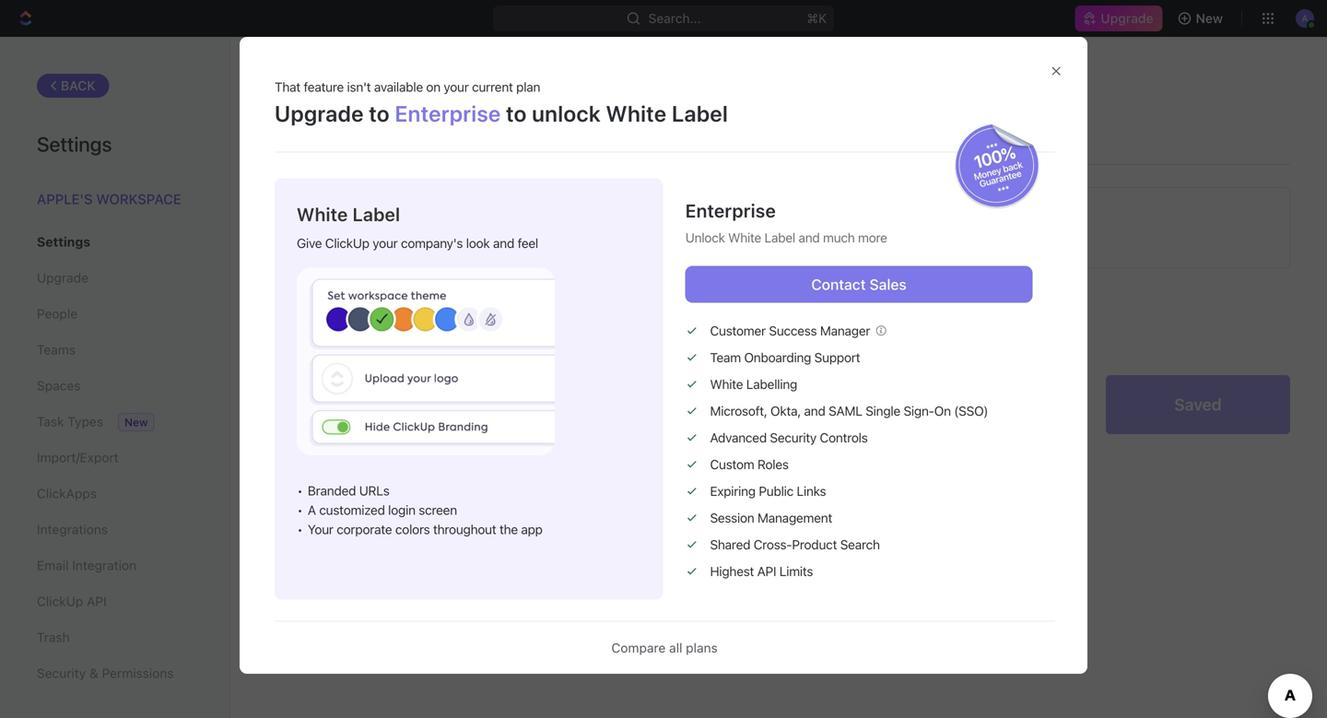 Task type: vqa. For each thing, say whether or not it's contained in the screenshot.
No most used docs IMAGE
no



Task type: locate. For each thing, give the bounding box(es) containing it.
security down the okta,
[[770, 430, 817, 445]]

1 horizontal spatial security
[[770, 430, 817, 445]]

2 vertical spatial upgrade
[[37, 270, 89, 285]]

workspace left available
[[267, 72, 364, 95]]

settings link
[[37, 226, 193, 258]]

enterprise inside the enterprise unlock white label and much more
[[686, 199, 776, 221]]

0 horizontal spatial label
[[353, 203, 401, 225]]

0 horizontal spatial new
[[124, 416, 148, 429]]

to down personal
[[404, 312, 415, 326]]

trash
[[37, 630, 70, 645]]

workspace inside settings element
[[96, 191, 181, 207]]

workspace for personal workspace layout time to collaborate? turn this off to show all features designed for team productivity.
[[437, 291, 513, 308]]

white
[[297, 203, 348, 225], [341, 209, 383, 228], [729, 230, 762, 245], [710, 376, 743, 392]]

security inside settings element
[[37, 666, 86, 681]]

upgrade link left new "button"
[[1075, 6, 1163, 31]]

0 vertical spatial new
[[1196, 11, 1224, 26]]

workspace up collaborate? at the top of the page
[[437, 291, 513, 308]]

settings up apple's
[[37, 132, 112, 156]]

2 horizontal spatial upgrade
[[1101, 11, 1154, 26]]

your inside the that feature isn't available on your current plan upgrade to enterprise to unlock white label
[[444, 79, 469, 94]]

team onboarding support
[[710, 350, 861, 365]]

to
[[369, 100, 390, 126], [506, 100, 527, 126], [404, 312, 415, 326], [561, 312, 573, 326]]

spaces
[[37, 378, 81, 393]]

enterprise up unlock at the right of page
[[686, 199, 776, 221]]

types
[[68, 414, 103, 429]]

your inside white label skin clickup with your brand colors, logo, and a custom url.
[[442, 232, 466, 246]]

team
[[747, 312, 775, 326]]

integration
[[72, 558, 137, 573]]

upgrade inside settings element
[[37, 270, 89, 285]]

0 horizontal spatial upgrade link
[[37, 262, 193, 294]]

enterprise inside the that feature isn't available on your current plan upgrade to enterprise to unlock white label
[[395, 100, 501, 126]]

urls
[[359, 483, 390, 498]]

delete workspace button
[[267, 385, 402, 425]]

highest
[[710, 564, 754, 579]]

white for label
[[341, 209, 383, 228]]

and
[[799, 230, 820, 245], [577, 232, 598, 246], [493, 235, 515, 251], [804, 403, 826, 418]]

api down integration at left bottom
[[87, 594, 107, 609]]

links
[[797, 483, 826, 499]]

a
[[308, 502, 316, 518]]

1 vertical spatial new
[[124, 416, 148, 429]]

upgrade link up the people link
[[37, 262, 193, 294]]

clickup api link
[[37, 586, 193, 617]]

0 vertical spatial upgrade
[[1101, 11, 1154, 26]]

highest api limits
[[710, 564, 813, 579]]

show
[[576, 312, 605, 326]]

0 horizontal spatial upgrade
[[37, 270, 89, 285]]

for
[[728, 312, 744, 326]]

unlock
[[532, 100, 601, 126]]

sign-
[[904, 403, 935, 418]]

available
[[374, 79, 423, 94]]

new inside settings element
[[124, 416, 148, 429]]

personal workspace layout time to collaborate? turn this off to show all features designed for team productivity.
[[373, 291, 847, 326]]

shared cross-product search
[[710, 537, 880, 552]]

clickup down white label
[[325, 235, 370, 251]]

workspace up settings link
[[96, 191, 181, 207]]

settings
[[369, 72, 441, 95], [37, 132, 112, 156], [37, 234, 90, 249]]

email integration
[[37, 558, 137, 573]]

1 vertical spatial upgrade
[[275, 100, 364, 126]]

and left much
[[799, 230, 820, 245]]

label inside the enterprise unlock white label and much more
[[765, 230, 796, 245]]

upgrade down feature
[[275, 100, 364, 126]]

contact sales
[[812, 275, 907, 293]]

1 horizontal spatial label
[[765, 230, 796, 245]]

api for highest
[[758, 564, 777, 579]]

clickup down label at left
[[368, 232, 412, 246]]

new
[[1196, 11, 1224, 26], [124, 416, 148, 429]]

0 vertical spatial label
[[353, 203, 401, 225]]

your for upgrade to
[[444, 79, 469, 94]]

0 horizontal spatial api
[[87, 594, 107, 609]]

feel
[[518, 235, 538, 251]]

enterprise down on
[[395, 100, 501, 126]]

api for clickup
[[87, 594, 107, 609]]

workspace inside personal workspace layout time to collaborate? turn this off to show all features designed for team productivity.
[[437, 291, 513, 308]]

label up skin
[[353, 203, 401, 225]]

trash link
[[37, 622, 193, 653]]

turn
[[490, 312, 516, 326]]

settings right feature
[[369, 72, 441, 95]]

white for label
[[297, 203, 348, 225]]

white label
[[297, 203, 401, 225]]

upgrade
[[1101, 11, 1154, 26], [275, 100, 364, 126], [37, 270, 89, 285]]

shared
[[710, 537, 751, 552]]

white inside white label skin clickup with your brand colors, logo, and a custom url.
[[341, 209, 383, 228]]

0 vertical spatial all
[[608, 312, 621, 326]]

clickup
[[368, 232, 412, 246], [325, 235, 370, 251], [37, 594, 83, 609]]

email
[[37, 558, 69, 573]]

compare
[[612, 641, 666, 656]]

all right "show"
[[608, 312, 621, 326]]

upgrade up the people
[[37, 270, 89, 285]]

unlock
[[686, 230, 725, 245]]

api down cross- on the bottom of the page
[[758, 564, 777, 579]]

settings element
[[0, 37, 231, 718]]

delete
[[267, 395, 315, 414]]

colors
[[395, 522, 430, 537]]

2 vertical spatial settings
[[37, 234, 90, 249]]

customer success manager
[[710, 323, 871, 338]]

1 vertical spatial api
[[87, 594, 107, 609]]

1 horizontal spatial enterprise
[[686, 199, 776, 221]]

security & permissions link
[[37, 658, 193, 689]]

label left much
[[765, 230, 796, 245]]

look
[[466, 235, 490, 251]]

api inside settings element
[[87, 594, 107, 609]]

0 horizontal spatial security
[[37, 666, 86, 681]]

clickup up "trash"
[[37, 594, 83, 609]]

microsoft,
[[710, 403, 768, 418]]

api
[[758, 564, 777, 579], [87, 594, 107, 609]]

clickup inside settings element
[[37, 594, 83, 609]]

manager
[[820, 323, 871, 338]]

your right the with
[[442, 232, 466, 246]]

your down label at left
[[373, 235, 398, 251]]

1 vertical spatial enterprise
[[686, 199, 776, 221]]

upgrade link
[[1075, 6, 1163, 31], [37, 262, 193, 294]]

0 horizontal spatial enterprise
[[395, 100, 501, 126]]

to down plan
[[506, 100, 527, 126]]

1 vertical spatial all
[[670, 641, 683, 656]]

task types
[[37, 414, 103, 429]]

1 vertical spatial upgrade link
[[37, 262, 193, 294]]

teams
[[37, 342, 76, 357]]

1 horizontal spatial api
[[758, 564, 777, 579]]

integrations link
[[37, 514, 193, 545]]

custom
[[710, 457, 755, 472]]

apple's
[[37, 191, 93, 207]]

upgrade left new "button"
[[1101, 11, 1154, 26]]

white down team
[[710, 376, 743, 392]]

people link
[[37, 298, 193, 330]]

workspace right "delete"
[[320, 395, 402, 414]]

new button
[[1171, 4, 1235, 33]]

colors,
[[505, 232, 543, 246]]

branded urls a customized login screen your corporate colors throughout the app
[[308, 483, 543, 537]]

1 horizontal spatial all
[[670, 641, 683, 656]]

white up skin
[[341, 209, 383, 228]]

this
[[519, 312, 539, 326]]

on
[[426, 79, 441, 94]]

plan
[[516, 79, 540, 94]]

off
[[543, 312, 558, 326]]

all left plans
[[670, 641, 683, 656]]

custom roles
[[710, 457, 789, 472]]

0 vertical spatial security
[[770, 430, 817, 445]]

workspace inside button
[[320, 395, 402, 414]]

brand
[[470, 232, 502, 246]]

login
[[388, 502, 416, 518]]

to right off
[[561, 312, 573, 326]]

your right on
[[444, 79, 469, 94]]

workspace settings
[[267, 72, 441, 95]]

security
[[770, 430, 817, 445], [37, 666, 86, 681]]

isn't
[[347, 79, 371, 94]]

label
[[353, 203, 401, 225], [765, 230, 796, 245]]

throughout
[[433, 522, 496, 537]]

1 vertical spatial label
[[765, 230, 796, 245]]

and left feel
[[493, 235, 515, 251]]

logo,
[[546, 232, 574, 246]]

session
[[710, 510, 755, 525]]

white right unlock at the right of page
[[729, 230, 762, 245]]

collaborate?
[[419, 312, 487, 326]]

import/export
[[37, 450, 119, 465]]

white up give
[[297, 203, 348, 225]]

okta,
[[771, 403, 801, 418]]

designed
[[673, 312, 725, 326]]

0 vertical spatial upgrade link
[[1075, 6, 1163, 31]]

0 horizontal spatial all
[[608, 312, 621, 326]]

1 horizontal spatial upgrade
[[275, 100, 364, 126]]

0 vertical spatial api
[[758, 564, 777, 579]]

white for labelling
[[710, 376, 743, 392]]

workspace
[[267, 72, 364, 95], [96, 191, 181, 207], [437, 291, 513, 308], [320, 395, 402, 414]]

0 vertical spatial enterprise
[[395, 100, 501, 126]]

features
[[624, 312, 670, 326]]

1 horizontal spatial new
[[1196, 11, 1224, 26]]

your
[[444, 79, 469, 94], [442, 232, 466, 246], [373, 235, 398, 251]]

1 vertical spatial security
[[37, 666, 86, 681]]

settings down apple's
[[37, 234, 90, 249]]

and left a at left top
[[577, 232, 598, 246]]

branded
[[308, 483, 356, 498]]

clickapps link
[[37, 478, 193, 509]]

1 vertical spatial settings
[[37, 132, 112, 156]]

back
[[61, 78, 96, 93]]

security left &
[[37, 666, 86, 681]]



Task type: describe. For each thing, give the bounding box(es) containing it.
compare all plans button
[[612, 641, 718, 656]]

⌘k
[[807, 11, 827, 26]]

security & permissions
[[37, 666, 174, 681]]

clickup inside white label skin clickup with your brand colors, logo, and a custom url.
[[368, 232, 412, 246]]

and inside the enterprise unlock white label and much more
[[799, 230, 820, 245]]

expiring public links
[[710, 483, 826, 499]]

people
[[37, 306, 78, 321]]

compare all plans
[[612, 641, 718, 656]]

upgrade inside the that feature isn't available on your current plan upgrade to enterprise to unlock white label
[[275, 100, 364, 126]]

personal
[[373, 291, 433, 308]]

labelling
[[747, 376, 798, 392]]

with
[[415, 232, 438, 246]]

saved button
[[1106, 375, 1291, 434]]

apple's workspace
[[37, 191, 181, 207]]

layout
[[517, 291, 563, 308]]

teams link
[[37, 334, 193, 366]]

more
[[858, 230, 888, 245]]

the
[[500, 522, 518, 537]]

import/export link
[[37, 442, 193, 473]]

clickup api
[[37, 594, 107, 609]]

delete workspace
[[267, 395, 402, 414]]

screen
[[419, 502, 457, 518]]

that feature isn't available on your current plan upgrade to enterprise to unlock white label
[[275, 79, 729, 126]]

&
[[89, 666, 98, 681]]

controls
[[820, 430, 868, 445]]

email integration link
[[37, 550, 193, 581]]

contact sales button
[[686, 266, 1033, 303]]

task
[[37, 414, 64, 429]]

limits
[[780, 564, 813, 579]]

clickapps
[[37, 486, 97, 501]]

sales
[[870, 275, 907, 293]]

enterprise unlock white label and much more
[[686, 199, 888, 245]]

white labelling
[[710, 376, 798, 392]]

Team Na﻿me text field
[[332, 121, 1291, 164]]

give clickup your company's look and feel
[[297, 235, 538, 251]]

1 horizontal spatial upgrade link
[[1075, 6, 1163, 31]]

0 vertical spatial settings
[[369, 72, 441, 95]]

new inside "button"
[[1196, 11, 1224, 26]]

back link
[[37, 74, 109, 98]]

and right the okta,
[[804, 403, 826, 418]]

productivity.
[[778, 312, 847, 326]]

public
[[759, 483, 794, 499]]

(sso)
[[955, 403, 989, 418]]

customized
[[319, 502, 385, 518]]

your for skin clickup with your brand colors, logo, and a custom url.
[[442, 232, 466, 246]]

time
[[373, 312, 401, 326]]

workspace for apple's workspace
[[96, 191, 181, 207]]

roles
[[758, 457, 789, 472]]

workspace for delete workspace
[[320, 395, 402, 414]]

on
[[935, 403, 951, 418]]

cross-
[[754, 537, 792, 552]]

saved
[[1175, 395, 1222, 414]]

skin
[[341, 232, 365, 246]]

settings list image
[[297, 268, 555, 455]]

customer
[[710, 323, 766, 338]]

that
[[275, 79, 301, 94]]

to down available
[[369, 100, 390, 126]]

white label
[[606, 100, 729, 126]]

corporate
[[337, 522, 392, 537]]

current
[[472, 79, 513, 94]]

give
[[297, 235, 322, 251]]

and inside white label skin clickup with your brand colors, logo, and a custom url.
[[577, 232, 598, 246]]

contact
[[812, 275, 866, 293]]

product
[[792, 537, 837, 552]]

all inside personal workspace layout time to collaborate? turn this off to show all features designed for team productivity.
[[608, 312, 621, 326]]

permissions
[[102, 666, 174, 681]]

team
[[710, 350, 741, 365]]

custom
[[611, 232, 653, 246]]

single
[[866, 403, 901, 418]]

success
[[769, 323, 817, 338]]

label
[[387, 209, 421, 228]]

white inside the enterprise unlock white label and much more
[[729, 230, 762, 245]]

advanced security controls
[[710, 430, 868, 445]]

your
[[308, 522, 334, 537]]

advanced
[[710, 430, 767, 445]]



